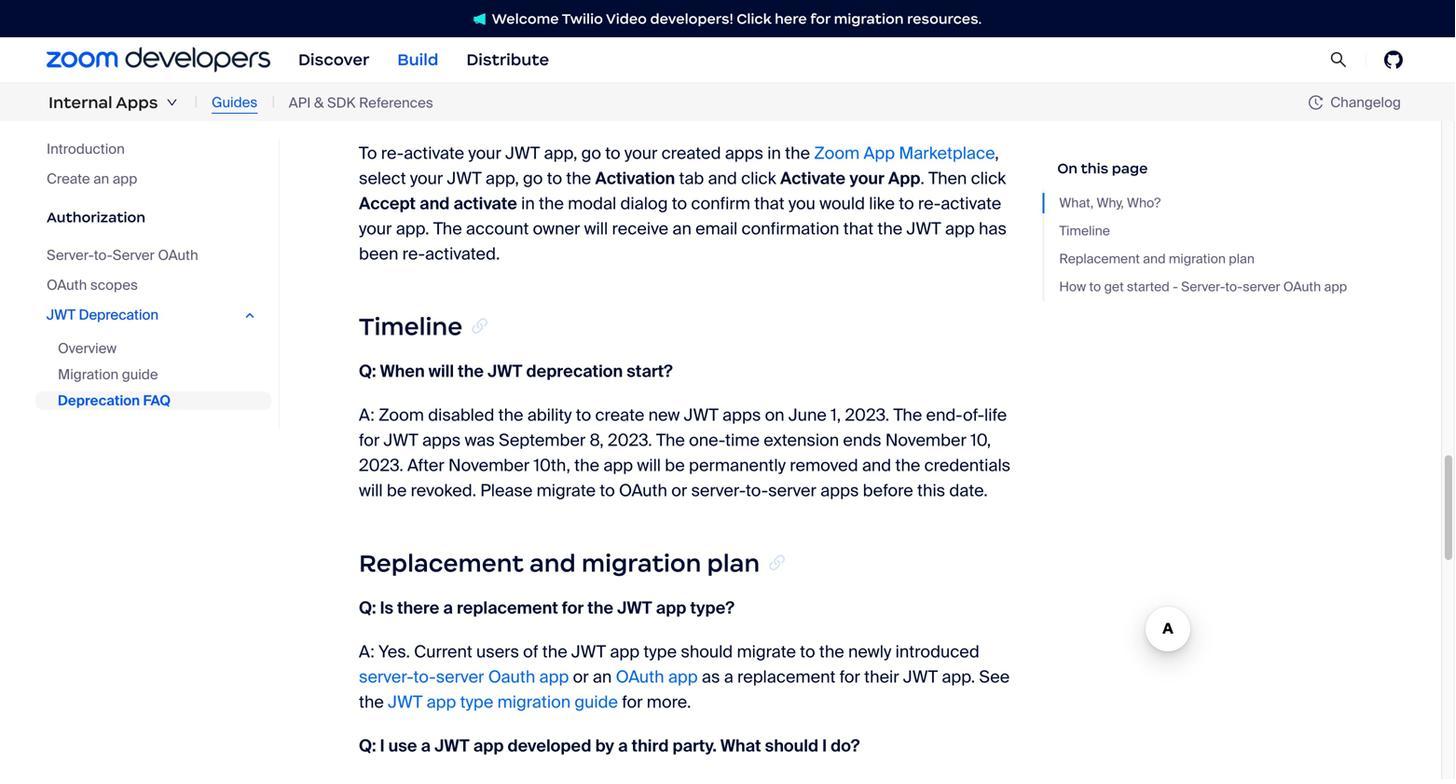 Task type: describe. For each thing, give the bounding box(es) containing it.
0 horizontal spatial replacement
[[457, 597, 558, 619]]

oauth app link
[[616, 666, 698, 688]]

started
[[1127, 278, 1170, 296]]

an inside a: yes. current users of the jwt app type should migrate to the newly introduced server-to-server oauth app or an oauth app
[[593, 666, 612, 688]]

go inside , select your jwt app, go to the
[[523, 168, 543, 189]]

0 horizontal spatial type
[[460, 692, 493, 713]]

tab
[[679, 168, 704, 189]]

oauth scopes
[[47, 276, 138, 294]]

to
[[359, 143, 377, 164]]

disabled
[[428, 405, 494, 426]]

timeline link
[[1059, 221, 1347, 241]]

0 horizontal spatial replacement and migration plan
[[359, 548, 760, 578]]

on inside 'a: jwt apps were deprecated on a rolling basis starting sept 8, 2023. if your app was deprecated and you need more time, you can re-activate it and get a one-time extension until november 10, 2023. after november 10th, the app will be permanently removed and the credentials will be revoked. please migrate to oauth or server-to- server apps before this date.'
[[595, 0, 614, 20]]

create
[[595, 405, 645, 426]]

1 click from the left
[[741, 168, 776, 189]]

how to get started - server-to-server oauth app
[[1059, 278, 1347, 296]]

apps down ends
[[821, 480, 859, 502]]

more.
[[647, 692, 691, 713]]

and right 'accept'
[[420, 193, 450, 215]]

migration up type? at bottom
[[582, 548, 701, 578]]

apps down until
[[411, 99, 450, 120]]

migrate inside a: yes. current users of the jwt app type should migrate to the newly introduced server-to-server oauth app or an oauth app
[[737, 641, 796, 663]]

and right it
[[811, 23, 840, 45]]

modal
[[568, 193, 616, 215]]

revoked. inside 'a: jwt apps were deprecated on a rolling basis starting sept 8, 2023. if your app was deprecated and you need more time, you can re-activate it and get a one-time extension until november 10, 2023. after november 10th, the app will be permanently removed and the credentials will be revoked. please migrate to oauth or server-to- server apps before this date.'
[[636, 74, 701, 95]]

app, inside , select your jwt app, go to the
[[486, 168, 519, 189]]

welcome
[[492, 10, 559, 28]]

faq
[[143, 392, 171, 410]]

app inside a: zoom disabled the ability to create new jwt apps on june 1, 2023. the end-of-life for jwt apps was september 8, 2023. the one-time extension ends november 10, 2023. after november 10th, the app will be permanently removed and the credentials will be revoked. please migrate to oauth or server-to-server apps before this date.
[[603, 455, 633, 476]]

1 horizontal spatial app,
[[544, 143, 577, 164]]

or inside a: zoom disabled the ability to create new jwt apps on june 1, 2023. the end-of-life for jwt apps was september 8, 2023. the one-time extension ends november 10, 2023. after november 10th, the app will be permanently removed and the credentials will be revoked. please migrate to oauth or server-to-server apps before this date.
[[671, 480, 687, 502]]

1 vertical spatial guide
[[575, 692, 618, 713]]

ability
[[527, 405, 572, 426]]

create an app
[[47, 170, 137, 188]]

time inside 'a: jwt apps were deprecated on a rolling basis starting sept 8, 2023. if your app was deprecated and you need more time, you can re-activate it and get a one-time extension until november 10, 2023. after november 10th, the app will be permanently removed and the credentials will be revoked. please migrate to oauth or server-to- server apps before this date.'
[[923, 23, 958, 45]]

and down until
[[431, 74, 460, 95]]

until
[[438, 49, 471, 70]]

1 horizontal spatial timeline
[[1059, 222, 1110, 240]]

a left resources.
[[874, 23, 883, 45]]

history image down search icon at the right of the page
[[1308, 95, 1331, 110]]

one- inside a: zoom disabled the ability to create new jwt apps on june 1, 2023. the end-of-life for jwt apps was september 8, 2023. the one-time extension ends november 10, 2023. after november 10th, the app will be permanently removed and the credentials will be revoked. please migrate to oauth or server-to-server apps before this date.
[[689, 430, 725, 451]]

owner
[[533, 218, 580, 240]]

yes.
[[379, 641, 410, 663]]

2 horizontal spatial the
[[894, 405, 922, 426]]

activation
[[595, 168, 675, 189]]

0 horizontal spatial replacement
[[359, 548, 524, 578]]

video
[[606, 10, 647, 28]]

for inside as a replacement for their jwt app. see the
[[840, 666, 860, 688]]

and down "were"
[[453, 23, 482, 45]]

scopes
[[90, 276, 138, 294]]

a right use
[[421, 735, 431, 757]]

0 vertical spatial deprecation
[[79, 306, 158, 324]]

to down create
[[600, 480, 615, 502]]

introduced
[[896, 641, 980, 663]]

re- right been
[[402, 243, 425, 265]]

select
[[359, 168, 406, 189]]

november down disabled
[[448, 455, 530, 476]]

sdk
[[327, 93, 356, 112]]

extension inside 'a: jwt apps were deprecated on a rolling basis starting sept 8, 2023. if your app was deprecated and you need more time, you can re-activate it and get a one-time extension until november 10, 2023. after november 10th, the app will be permanently removed and the credentials will be revoked. please migrate to oauth or server-to- server apps before this date.'
[[359, 49, 434, 70]]

zoom app marketplace link
[[814, 143, 995, 164]]

1 vertical spatial that
[[843, 218, 874, 240]]

users
[[476, 641, 519, 663]]

app inside activation tab and click activate your app . then click accept and activate
[[888, 168, 921, 189]]

twilio
[[562, 10, 603, 28]]

1 horizontal spatial you
[[647, 23, 674, 45]]

overview migration guide deprecation faq
[[58, 339, 171, 410]]

then
[[929, 168, 967, 189]]

search image
[[1330, 51, 1347, 68]]

apps right created
[[725, 143, 763, 164]]

migration
[[58, 365, 119, 384]]

internal
[[48, 92, 112, 113]]

created
[[662, 143, 721, 164]]

november down need
[[475, 49, 556, 70]]

menu containing introduction
[[35, 140, 280, 429]]

10th, inside a: zoom disabled the ability to create new jwt apps on june 1, 2023. the end-of-life for jwt apps was september 8, 2023. the one-time extension ends november 10, 2023. after november 10th, the app will be permanently removed and the credentials will be revoked. please migrate to oauth or server-to-server apps before this date.
[[534, 455, 570, 476]]

who?
[[1127, 194, 1161, 212]]

0 horizontal spatial an
[[93, 170, 109, 188]]

permanently inside 'a: jwt apps were deprecated on a rolling basis starting sept 8, 2023. if your app was deprecated and you need more time, you can re-activate it and get a one-time extension until november 10, 2023. after november 10th, the app will be permanently removed and the credentials will be revoked. please migrate to oauth or server-to- server apps before this date.'
[[915, 49, 1012, 70]]

what,
[[1059, 194, 1094, 212]]

apps left "june"
[[723, 405, 761, 426]]

to right like
[[899, 193, 914, 215]]

server inside 'a: jwt apps were deprecated on a rolling basis starting sept 8, 2023. if your app was deprecated and you need more time, you can re-activate it and get a one-time extension until november 10, 2023. after november 10th, the app will be permanently removed and the credentials will be revoked. please migrate to oauth or server-to- server apps before this date.'
[[359, 99, 407, 120]]

0 vertical spatial deprecated
[[501, 0, 591, 20]]

migrate inside 'a: jwt apps were deprecated on a rolling basis starting sept 8, 2023. if your app was deprecated and you need more time, you can re-activate it and get a one-time extension until november 10, 2023. after november 10th, the app will be permanently removed and the credentials will be revoked. please migrate to oauth or server-to- server apps before this date.'
[[761, 74, 821, 95]]

welcome twilio video developers! click here for migration resources. link
[[455, 9, 1001, 28]]

developers!
[[650, 10, 733, 28]]

to inside a: yes. current users of the jwt app type should migrate to the newly introduced server-to-server oauth app or an oauth app
[[800, 641, 815, 663]]

activate inside in the modal dialog to confirm that you would like to re-activate your app. the account owner will receive an email confirmation that the jwt app has been re-activated.
[[941, 193, 1001, 215]]

replacement inside as a replacement for their jwt app. see the
[[737, 666, 836, 688]]

this inside 'a: jwt apps were deprecated on a rolling basis starting sept 8, 2023. if your app was deprecated and you need more time, you can re-activate it and get a one-time extension until november 10, 2023. after november 10th, the app will be permanently removed and the credentials will be revoked. please migrate to oauth or server-to- server apps before this date.'
[[508, 99, 536, 120]]

server
[[113, 246, 155, 264]]

life
[[984, 405, 1007, 426]]

1 horizontal spatial get
[[1104, 278, 1124, 296]]

server- inside a: zoom disabled the ability to create new jwt apps on june 1, 2023. the end-of-life for jwt apps was september 8, 2023. the one-time extension ends november 10, 2023. after november 10th, the app will be permanently removed and the credentials will be revoked. please migrate to oauth or server-to-server apps before this date.
[[691, 480, 746, 502]]

to- inside a: zoom disabled the ability to create new jwt apps on june 1, 2023. the end-of-life for jwt apps was september 8, 2023. the one-time extension ends november 10, 2023. after november 10th, the app will be permanently removed and the credentials will be revoked. please migrate to oauth or server-to-server apps before this date.
[[746, 480, 768, 502]]

0 horizontal spatial you
[[486, 23, 513, 45]]

your inside , select your jwt app, go to the
[[410, 168, 443, 189]]

10th, inside 'a: jwt apps were deprecated on a rolling basis starting sept 8, 2023. if your app was deprecated and you need more time, you can re-activate it and get a one-time extension until november 10, 2023. after november 10th, the app will be permanently removed and the credentials will be revoked. please migrate to oauth or server-to- server apps before this date.'
[[759, 49, 796, 70]]

migration down "timeline" link
[[1169, 250, 1226, 268]]

app. inside in the modal dialog to confirm that you would like to re-activate your app. the account owner will receive an email confirmation that the jwt app has been re-activated.
[[396, 218, 429, 240]]

can
[[678, 23, 707, 45]]

sept
[[791, 0, 827, 20]]

server- inside 'a: jwt apps were deprecated on a rolling basis starting sept 8, 2023. if your app was deprecated and you need more time, you can re-activate it and get a one-time extension until november 10, 2023. after november 10th, the app will be permanently removed and the credentials will be revoked. please migrate to oauth or server-to- server apps before this date.'
[[916, 74, 971, 95]]

should inside a: yes. current users of the jwt app type should migrate to the newly introduced server-to-server oauth app or an oauth app
[[681, 641, 733, 663]]

guide inside "overview migration guide deprecation faq"
[[122, 365, 158, 384]]

references
[[359, 93, 433, 112]]

date. inside 'a: jwt apps were deprecated on a rolling basis starting sept 8, 2023. if your app was deprecated and you need more time, you can re-activate it and get a one-time extension until november 10, 2023. after november 10th, the app will be permanently removed and the credentials will be revoked. please migrate to oauth or server-to- server apps before this date.'
[[540, 99, 578, 120]]

1 vertical spatial timeline
[[359, 312, 463, 342]]

when
[[380, 361, 425, 382]]

accept
[[359, 193, 416, 215]]

8, inside a: zoom disabled the ability to create new jwt apps on june 1, 2023. the end-of-life for jwt apps was september 8, 2023. the one-time extension ends november 10, 2023. after november 10th, the app will be permanently removed and the credentials will be revoked. please migrate to oauth or server-to-server apps before this date.
[[590, 430, 604, 451]]

overview
[[58, 339, 117, 358]]

1 horizontal spatial go
[[581, 143, 601, 164]]

newly
[[848, 641, 892, 663]]

0 vertical spatial replacement and migration plan
[[1059, 250, 1255, 268]]

it
[[798, 23, 807, 45]]

0 vertical spatial plan
[[1229, 250, 1255, 268]]

june
[[789, 405, 827, 426]]

time,
[[605, 23, 643, 45]]

to inside , select your jwt app, go to the
[[547, 168, 562, 189]]

after inside a: zoom disabled the ability to create new jwt apps on june 1, 2023. the end-of-life for jwt apps was september 8, 2023. the one-time extension ends november 10, 2023. after november 10th, the app will be permanently removed and the credentials will be revoked. please migrate to oauth or server-to-server apps before this date.
[[407, 455, 444, 476]]

for inside a: zoom disabled the ability to create new jwt apps on june 1, 2023. the end-of-life for jwt apps was september 8, 2023. the one-time extension ends november 10, 2023. after november 10th, the app will be permanently removed and the credentials will be revoked. please migrate to oauth or server-to-server apps before this date.
[[359, 430, 380, 451]]

re- down .
[[918, 193, 941, 215]]

the inside in the modal dialog to confirm that you would like to re-activate your app. the account owner will receive an email confirmation that the jwt app has been re-activated.
[[433, 218, 462, 240]]

1 vertical spatial deprecated
[[359, 23, 449, 45]]

app. inside as a replacement for their jwt app. see the
[[942, 666, 975, 688]]

confirmation
[[742, 218, 839, 240]]

migrate inside a: zoom disabled the ability to create new jwt apps on june 1, 2023. the end-of-life for jwt apps was september 8, 2023. the one-time extension ends november 10, 2023. after november 10th, the app will be permanently removed and the credentials will be revoked. please migrate to oauth or server-to-server apps before this date.
[[537, 480, 596, 502]]

a inside as a replacement for their jwt app. see the
[[724, 666, 733, 688]]

receive
[[612, 218, 669, 240]]

account
[[466, 218, 529, 240]]

third
[[632, 735, 669, 757]]

jwt inside as a replacement for their jwt app. see the
[[903, 666, 938, 688]]

in the modal dialog to confirm that you would like to re-activate your app. the account owner will receive an email confirmation that the jwt app has been re-activated.
[[359, 193, 1007, 265]]

oauth
[[488, 666, 535, 688]]

1 horizontal spatial the
[[656, 430, 685, 451]]

if
[[897, 0, 907, 20]]

a right there
[[443, 597, 453, 619]]

november down can
[[674, 49, 755, 70]]

1 horizontal spatial server-
[[1181, 278, 1225, 296]]

app inside in the modal dialog to confirm that you would like to re-activate your app. the account owner will receive an email confirmation that the jwt app has been re-activated.
[[945, 218, 975, 240]]

a: zoom disabled the ability to create new jwt apps on june 1, 2023. the end-of-life for jwt apps was september 8, 2023. the one-time extension ends november 10, 2023. after november 10th, the app will be permanently removed and the credentials will be revoked. please migrate to oauth or server-to-server apps before this date.
[[359, 405, 1011, 502]]

is
[[380, 597, 393, 619]]

welcome twilio video developers! click here for migration resources.
[[492, 10, 982, 28]]

do?
[[831, 735, 860, 757]]

activate up select
[[404, 143, 464, 164]]

authorization
[[47, 208, 146, 226]]

jwt inside 'a: jwt apps were deprecated on a rolling basis starting sept 8, 2023. if your app was deprecated and you need more time, you can re-activate it and get a one-time extension until november 10, 2023. after november 10th, the app will be permanently removed and the credentials will be revoked. please migrate to oauth or server-to- server apps before this date.'
[[379, 0, 413, 20]]

1,
[[831, 405, 841, 426]]

q: for q: when will the jwt deprecation start?
[[359, 361, 376, 382]]

by
[[595, 735, 614, 757]]

on inside a: zoom disabled the ability to create new jwt apps on june 1, 2023. the end-of-life for jwt apps was september 8, 2023. the one-time extension ends november 10, 2023. after november 10th, the app will be permanently removed and the credentials will be revoked. please migrate to oauth or server-to-server apps before this date.
[[765, 405, 785, 426]]

use
[[388, 735, 417, 757]]

confirm
[[691, 193, 750, 215]]

.
[[921, 168, 925, 189]]

0 vertical spatial app
[[864, 143, 895, 164]]

the inside as a replacement for their jwt app. see the
[[359, 692, 384, 713]]

internal apps
[[48, 92, 158, 113]]

to re-activate your jwt app, go to your created apps in the zoom app marketplace
[[359, 143, 995, 164]]

0 vertical spatial zoom
[[814, 143, 860, 164]]

party.
[[673, 735, 717, 757]]

removed inside 'a: jwt apps were deprecated on a rolling basis starting sept 8, 2023. if your app was deprecated and you need more time, you can re-activate it and get a one-time extension until november 10, 2023. after november 10th, the app will be permanently removed and the credentials will be revoked. please migrate to oauth or server-to- server apps before this date.'
[[359, 74, 427, 95]]

1 horizontal spatial in
[[767, 143, 781, 164]]

introduction
[[47, 140, 125, 158]]

0 horizontal spatial server-
[[47, 246, 94, 264]]

please inside 'a: jwt apps were deprecated on a rolling basis starting sept 8, 2023. if your app was deprecated and you need more time, you can re-activate it and get a one-time extension until november 10, 2023. after november 10th, the app will be permanently removed and the credentials will be revoked. please migrate to oauth or server-to- server apps before this date.'
[[705, 74, 757, 95]]

history image left changelog
[[1308, 95, 1323, 110]]

api
[[289, 93, 311, 112]]

date. inside a: zoom disabled the ability to create new jwt apps on june 1, 2023. the end-of-life for jwt apps was september 8, 2023. the one-time extension ends november 10, 2023. after november 10th, the app will be permanently removed and the credentials will be revoked. please migrate to oauth or server-to-server apps before this date.
[[949, 480, 988, 502]]

activate inside activation tab and click activate your app . then click accept and activate
[[453, 193, 517, 215]]

page
[[1112, 159, 1148, 177]]

deprecation
[[526, 361, 623, 382]]

to right ability
[[576, 405, 591, 426]]

starting
[[728, 0, 787, 20]]

an inside in the modal dialog to confirm that you would like to re-activate your app. the account owner will receive an email confirmation that the jwt app has been re-activated.
[[673, 218, 692, 240]]

a: inside a: yes. current users of the jwt app type should migrate to the newly introduced server-to-server oauth app or an oauth app
[[359, 641, 375, 663]]

credentials inside 'a: jwt apps were deprecated on a rolling basis starting sept 8, 2023. if your app was deprecated and you need more time, you can re-activate it and get a one-time extension until november 10, 2023. after november 10th, the app will be permanently removed and the credentials will be revoked. please migrate to oauth or server-to- server apps before this date.'
[[493, 74, 580, 95]]

a: for a: zoom disabled the ability to create new jwt apps on june 1, 2023. the end-of-life for jwt apps was september 8, 2023. the one-time extension ends november 10, 2023. after november 10th, the app will be permanently removed and the credentials will be revoked. please migrate to oauth or server-to-server apps before this date.
[[359, 405, 375, 426]]

jwt app type migration guide link
[[388, 692, 618, 713]]

developed
[[508, 735, 592, 757]]

type inside a: yes. current users of the jwt app type should migrate to the newly introduced server-to-server oauth app or an oauth app
[[644, 641, 677, 663]]

q: is there a replacement for the jwt app type?
[[359, 597, 734, 619]]

q: for q: i use a jwt app developed by a third party. what should i do?
[[359, 735, 376, 757]]

0 horizontal spatial plan
[[707, 548, 760, 578]]

were
[[460, 0, 497, 20]]



Task type: locate. For each thing, give the bounding box(es) containing it.
has
[[979, 218, 1007, 240]]

extension
[[359, 49, 434, 70], [764, 430, 839, 451]]

1 horizontal spatial click
[[971, 168, 1006, 189]]

or up jwt app type migration guide for more.
[[573, 666, 589, 688]]

server inside 'how to get started - server-to-server oauth app' link
[[1243, 278, 1280, 296]]

revoked. down disabled
[[411, 480, 476, 502]]

1 horizontal spatial or
[[671, 480, 687, 502]]

0 horizontal spatial i
[[380, 735, 385, 757]]

what, why, who?
[[1059, 194, 1161, 212]]

a: yes. current users of the jwt app type should migrate to the newly introduced server-to-server oauth app or an oauth app
[[359, 641, 980, 688]]

before inside 'a: jwt apps were deprecated on a rolling basis starting sept 8, 2023. if your app was deprecated and you need more time, you can re-activate it and get a one-time extension until november 10, 2023. after november 10th, the app will be permanently removed and the credentials will be revoked. please migrate to oauth or server-to- server apps before this date.'
[[454, 99, 504, 120]]

type up "oauth app" 'link'
[[644, 641, 677, 663]]

server- down replacement and migration plan link
[[1181, 278, 1225, 296]]

1 a: from the top
[[359, 0, 375, 20]]

app
[[864, 143, 895, 164], [888, 168, 921, 189]]

like
[[869, 193, 895, 215]]

1 vertical spatial should
[[765, 735, 819, 757]]

0 vertical spatial app,
[[544, 143, 577, 164]]

you down "were"
[[486, 23, 513, 45]]

2 q: from the top
[[359, 597, 376, 619]]

email
[[696, 218, 738, 240]]

would
[[820, 193, 865, 215]]

apps down disabled
[[422, 430, 461, 451]]

ends
[[843, 430, 882, 451]]

0 vertical spatial guide
[[122, 365, 158, 384]]

deprecated up need
[[501, 0, 591, 20]]

0 horizontal spatial click
[[741, 168, 776, 189]]

replacement up users
[[457, 597, 558, 619]]

on left "june"
[[765, 405, 785, 426]]

0 vertical spatial or
[[896, 74, 912, 95]]

removed inside a: zoom disabled the ability to create new jwt apps on june 1, 2023. the end-of-life for jwt apps was september 8, 2023. the one-time extension ends november 10, 2023. after november 10th, the app will be permanently removed and the credentials will be revoked. please migrate to oauth or server-to-server apps before this date.
[[790, 455, 858, 476]]

and up q: is there a replacement for the jwt app type?
[[529, 548, 576, 578]]

permanently
[[915, 49, 1012, 70], [689, 455, 786, 476]]

server down current
[[436, 666, 484, 688]]

1 vertical spatial server-
[[691, 480, 746, 502]]

0 vertical spatial one-
[[887, 23, 923, 45]]

resources.
[[907, 10, 982, 28]]

1 horizontal spatial after
[[633, 49, 670, 70]]

0 vertical spatial migrate
[[761, 74, 821, 95]]

this inside a: zoom disabled the ability to create new jwt apps on june 1, 2023. the end-of-life for jwt apps was september 8, 2023. the one-time extension ends november 10, 2023. after november 10th, the app will be permanently removed and the credentials will be revoked. please migrate to oauth or server-to-server apps before this date.
[[917, 480, 945, 502]]

timeline down what,
[[1059, 222, 1110, 240]]

1 i from the left
[[380, 735, 385, 757]]

0 vertical spatial that
[[754, 193, 785, 215]]

history image
[[1308, 95, 1331, 110], [1308, 95, 1323, 110]]

extension inside a: zoom disabled the ability to create new jwt apps on june 1, 2023. the end-of-life for jwt apps was september 8, 2023. the one-time extension ends november 10, 2023. after november 10th, the app will be permanently removed and the credentials will be revoked. please migrate to oauth or server-to-server apps before this date.
[[764, 430, 839, 451]]

or down new
[[671, 480, 687, 502]]

i left the "do?"
[[822, 735, 827, 757]]

jwt inside in the modal dialog to confirm that you would like to re-activate your app. the account owner will receive an email confirmation that the jwt app has been re-activated.
[[907, 218, 941, 240]]

0 vertical spatial 8,
[[831, 0, 845, 20]]

0 horizontal spatial one-
[[689, 430, 725, 451]]

click up confirm
[[741, 168, 776, 189]]

to down sept
[[824, 74, 840, 95]]

this down end-
[[917, 480, 945, 502]]

your inside activation tab and click activate your app . then click accept and activate
[[849, 168, 885, 189]]

1 vertical spatial replacement
[[737, 666, 836, 688]]

removed
[[359, 74, 427, 95], [790, 455, 858, 476]]

8, inside 'a: jwt apps were deprecated on a rolling basis starting sept 8, 2023. if your app was deprecated and you need more time, you can re-activate it and get a one-time extension until november 10, 2023. after november 10th, the app will be permanently removed and the credentials will be revoked. please migrate to oauth or server-to- server apps before this date.'
[[831, 0, 845, 20]]

deprecated up until
[[359, 23, 449, 45]]

migrate down it
[[761, 74, 821, 95]]

1 vertical spatial 8,
[[590, 430, 604, 451]]

to inside 'how to get started - server-to-server oauth app' link
[[1089, 278, 1101, 296]]

2 menu from the top
[[35, 332, 279, 418]]

1 horizontal spatial guide
[[575, 692, 618, 713]]

changelog link
[[1308, 93, 1401, 111]]

type?
[[690, 597, 734, 619]]

before down until
[[454, 99, 504, 120]]

the
[[800, 49, 825, 70], [464, 74, 489, 95], [785, 143, 810, 164], [566, 168, 591, 189], [539, 193, 564, 215], [878, 218, 903, 240], [458, 361, 484, 382], [498, 405, 523, 426], [574, 455, 599, 476], [895, 455, 920, 476], [588, 597, 613, 619], [542, 641, 567, 663], [819, 641, 844, 663], [359, 692, 384, 713]]

activate
[[780, 168, 846, 189]]

for inside "link"
[[810, 10, 831, 28]]

1 vertical spatial app,
[[486, 168, 519, 189]]

create
[[47, 170, 90, 188]]

api & sdk references link
[[289, 92, 433, 113]]

to- inside 'how to get started - server-to-server oauth app' link
[[1225, 278, 1243, 296]]

need
[[517, 23, 556, 45]]

after
[[633, 49, 670, 70], [407, 455, 444, 476]]

that up confirmation
[[754, 193, 785, 215]]

basis
[[683, 0, 724, 20]]

and up confirm
[[708, 168, 737, 189]]

0 horizontal spatial app,
[[486, 168, 519, 189]]

10, down of-
[[971, 430, 991, 451]]

re- right to
[[381, 143, 404, 164]]

1 vertical spatial the
[[894, 405, 922, 426]]

app, up modal
[[544, 143, 577, 164]]

oauth inside a: yes. current users of the jwt app type should migrate to the newly introduced server-to-server oauth app or an oauth app
[[616, 666, 664, 688]]

re- right can
[[711, 23, 733, 45]]

was inside 'a: jwt apps were deprecated on a rolling basis starting sept 8, 2023. if your app was deprecated and you need more time, you can re-activate it and get a one-time extension until november 10, 2023. after november 10th, the app will be permanently removed and the credentials will be revoked. please migrate to oauth or server-to- server apps before this date.'
[[982, 0, 1012, 20]]

q: left is
[[359, 597, 376, 619]]

0 horizontal spatial on
[[595, 0, 614, 20]]

server inside a: zoom disabled the ability to create new jwt apps on june 1, 2023. the end-of-life for jwt apps was september 8, 2023. the one-time extension ends november 10, 2023. after november 10th, the app will be permanently removed and the credentials will be revoked. please migrate to oauth or server-to-server apps before this date.
[[768, 480, 817, 502]]

0 horizontal spatial revoked.
[[411, 480, 476, 502]]

time inside a: zoom disabled the ability to create new jwt apps on june 1, 2023. the end-of-life for jwt apps was september 8, 2023. the one-time extension ends november 10, 2023. after november 10th, the app will be permanently removed and the credentials will be revoked. please migrate to oauth or server-to-server apps before this date.
[[725, 430, 760, 451]]

your up activation
[[625, 143, 658, 164]]

a: for a: jwt apps were deprecated on a rolling basis starting sept 8, 2023. if your app was deprecated and you need more time, you can re-activate it and get a one-time extension until november 10, 2023. after november 10th, the app will be permanently removed and the credentials will be revoked. please migrate to oauth or server-to- server apps before this date.
[[359, 0, 375, 20]]

2 i from the left
[[822, 735, 827, 757]]

1 vertical spatial app
[[888, 168, 921, 189]]

1 vertical spatial in
[[521, 193, 535, 215]]

1 horizontal spatial was
[[982, 0, 1012, 20]]

type down server-to-server oauth app link
[[460, 692, 493, 713]]

a up time,
[[618, 0, 628, 20]]

0 horizontal spatial after
[[407, 455, 444, 476]]

menu
[[35, 140, 280, 429], [35, 332, 279, 418]]

get right it
[[844, 23, 870, 45]]

end-
[[926, 405, 963, 426]]

to up owner
[[547, 168, 562, 189]]

migration inside "link"
[[834, 10, 904, 28]]

dialog
[[620, 193, 668, 215]]

8, right sept
[[831, 0, 845, 20]]

apps left "were"
[[417, 0, 456, 20]]

guide up "by"
[[575, 692, 618, 713]]

or inside 'a: jwt apps were deprecated on a rolling basis starting sept 8, 2023. if your app was deprecated and you need more time, you can re-activate it and get a one-time extension until november 10, 2023. after november 10th, the app will be permanently removed and the credentials will be revoked. please migrate to oauth or server-to- server apps before this date.'
[[896, 74, 912, 95]]

1 vertical spatial before
[[863, 480, 913, 502]]

1 vertical spatial please
[[480, 480, 533, 502]]

1 vertical spatial this
[[1081, 159, 1109, 177]]

and up started
[[1143, 250, 1166, 268]]

0 horizontal spatial before
[[454, 99, 504, 120]]

1 vertical spatial replacement and migration plan
[[359, 548, 760, 578]]

replacement and migration plan up q: is there a replacement for the jwt app type?
[[359, 548, 760, 578]]

guides
[[212, 93, 258, 111]]

replacement up how
[[1059, 250, 1140, 268]]

1 vertical spatial type
[[460, 692, 493, 713]]

server inside a: yes. current users of the jwt app type should migrate to the newly introduced server-to-server oauth app or an oauth app
[[436, 666, 484, 688]]

new
[[648, 405, 680, 426]]

a right as
[[724, 666, 733, 688]]

the up "activated."
[[433, 218, 462, 240]]

you down activate
[[789, 193, 816, 215]]

10th, down here
[[759, 49, 796, 70]]

this right on
[[1081, 159, 1109, 177]]

deprecated
[[501, 0, 591, 20], [359, 23, 449, 45]]

server down replacement and migration plan link
[[1243, 278, 1280, 296]]

extension down "june"
[[764, 430, 839, 451]]

to down 'tab'
[[672, 193, 687, 215]]

a: inside a: zoom disabled the ability to create new jwt apps on june 1, 2023. the end-of-life for jwt apps was september 8, 2023. the one-time extension ends november 10, 2023. after november 10th, the app will be permanently removed and the credentials will be revoked. please migrate to oauth or server-to-server apps before this date.
[[359, 405, 375, 426]]

app, up account
[[486, 168, 519, 189]]

click
[[741, 168, 776, 189], [971, 168, 1006, 189]]

and inside a: zoom disabled the ability to create new jwt apps on june 1, 2023. the end-of-life for jwt apps was september 8, 2023. the one-time extension ends november 10, 2023. after november 10th, the app will be permanently removed and the credentials will be revoked. please migrate to oauth or server-to-server apps before this date.
[[862, 455, 891, 476]]

2 horizontal spatial an
[[673, 218, 692, 240]]

in up activate
[[767, 143, 781, 164]]

changelog
[[1331, 93, 1401, 111]]

0 vertical spatial get
[[844, 23, 870, 45]]

1 horizontal spatial please
[[705, 74, 757, 95]]

1 horizontal spatial on
[[765, 405, 785, 426]]

10, inside 'a: jwt apps were deprecated on a rolling basis starting sept 8, 2023. if your app was deprecated and you need more time, you can re-activate it and get a one-time extension until november 10, 2023. after november 10th, the app will be permanently removed and the credentials will be revoked. please migrate to oauth or server-to- server apps before this date.'
[[560, 49, 581, 70]]

migration down oauth
[[497, 692, 571, 713]]

0 horizontal spatial timeline
[[359, 312, 463, 342]]

or up zoom app marketplace link
[[896, 74, 912, 95]]

you
[[486, 23, 513, 45], [647, 23, 674, 45], [789, 193, 816, 215]]

app down zoom app marketplace link
[[888, 168, 921, 189]]

0 horizontal spatial the
[[433, 218, 462, 240]]

to- inside a: yes. current users of the jwt app type should migrate to the newly introduced server-to-server oauth app or an oauth app
[[413, 666, 436, 688]]

permanently inside a: zoom disabled the ability to create new jwt apps on june 1, 2023. the end-of-life for jwt apps was september 8, 2023. the one-time extension ends november 10, 2023. after november 10th, the app will be permanently removed and the credentials will be revoked. please migrate to oauth or server-to-server apps before this date.
[[689, 455, 786, 476]]

search image
[[1330, 51, 1347, 68]]

credentials inside a: zoom disabled the ability to create new jwt apps on june 1, 2023. the end-of-life for jwt apps was september 8, 2023. the one-time extension ends november 10, 2023. after november 10th, the app will be permanently removed and the credentials will be revoked. please migrate to oauth or server-to-server apps before this date.
[[924, 455, 1011, 476]]

a:
[[359, 0, 375, 20], [359, 405, 375, 426], [359, 641, 375, 663]]

3 q: from the top
[[359, 735, 376, 757]]

before down ends
[[863, 480, 913, 502]]

0 vertical spatial timeline
[[1059, 222, 1110, 240]]

0 vertical spatial a:
[[359, 0, 375, 20]]

apps
[[116, 92, 158, 113]]

after inside 'a: jwt apps were deprecated on a rolling basis starting sept 8, 2023. if your app was deprecated and you need more time, you can re-activate it and get a one-time extension until november 10, 2023. after november 10th, the app will be permanently removed and the credentials will be revoked. please migrate to oauth or server-to- server apps before this date.'
[[633, 49, 670, 70]]

zoom inside a: zoom disabled the ability to create new jwt apps on june 1, 2023. the end-of-life for jwt apps was september 8, 2023. the one-time extension ends november 10, 2023. after november 10th, the app will be permanently removed and the credentials will be revoked. please migrate to oauth or server-to-server apps before this date.
[[379, 405, 424, 426]]

2 click from the left
[[971, 168, 1006, 189]]

click
[[737, 10, 771, 28]]

of-
[[963, 405, 984, 426]]

down image
[[166, 97, 178, 108]]

2 vertical spatial a:
[[359, 641, 375, 663]]

0 horizontal spatial this
[[508, 99, 536, 120]]

0 horizontal spatial credentials
[[493, 74, 580, 95]]

activate up account
[[453, 193, 517, 215]]

and
[[453, 23, 482, 45], [811, 23, 840, 45], [431, 74, 460, 95], [708, 168, 737, 189], [420, 193, 450, 215], [1143, 250, 1166, 268], [862, 455, 891, 476], [529, 548, 576, 578]]

1 horizontal spatial before
[[863, 480, 913, 502]]

on
[[1057, 159, 1078, 177]]

1 horizontal spatial revoked.
[[636, 74, 701, 95]]

click down ,
[[971, 168, 1006, 189]]

your up been
[[359, 218, 392, 240]]

0 vertical spatial 10,
[[560, 49, 581, 70]]

more
[[560, 23, 601, 45]]

get inside 'a: jwt apps were deprecated on a rolling basis starting sept 8, 2023. if your app was deprecated and you need more time, you can re-activate it and get a one-time extension until november 10, 2023. after november 10th, the app will be permanently removed and the credentials will be revoked. please migrate to oauth or server-to- server apps before this date.'
[[844, 23, 870, 45]]

the inside , select your jwt app, go to the
[[566, 168, 591, 189]]

you inside in the modal dialog to confirm that you would like to re-activate your app. the account owner will receive an email confirmation that the jwt app has been re-activated.
[[789, 193, 816, 215]]

q: for q: is there a replacement for the jwt app type?
[[359, 597, 376, 619]]

before inside a: zoom disabled the ability to create new jwt apps on june 1, 2023. the end-of-life for jwt apps was september 8, 2023. the one-time extension ends november 10, 2023. after november 10th, the app will be permanently removed and the credentials will be revoked. please migrate to oauth or server-to-server apps before this date.
[[863, 480, 913, 502]]

server right sdk
[[359, 99, 407, 120]]

oauth inside 'a: jwt apps were deprecated on a rolling basis starting sept 8, 2023. if your app was deprecated and you need more time, you can re-activate it and get a one-time extension until november 10, 2023. after november 10th, the app will be permanently removed and the credentials will be revoked. please migrate to oauth or server-to- server apps before this date.'
[[844, 74, 892, 95]]

one- inside 'a: jwt apps were deprecated on a rolling basis starting sept 8, 2023. if your app was deprecated and you need more time, you can re-activate it and get a one-time extension until november 10, 2023. after november 10th, the app will be permanently removed and the credentials will be revoked. please migrate to oauth or server-to- server apps before this date.'
[[887, 23, 923, 45]]

1 vertical spatial on
[[765, 405, 785, 426]]

1 horizontal spatial 10th,
[[759, 49, 796, 70]]

1 vertical spatial plan
[[707, 548, 760, 578]]

0 horizontal spatial removed
[[359, 74, 427, 95]]

to
[[824, 74, 840, 95], [605, 143, 621, 164], [547, 168, 562, 189], [672, 193, 687, 215], [899, 193, 914, 215], [1089, 278, 1101, 296], [576, 405, 591, 426], [600, 480, 615, 502], [800, 641, 815, 663]]

jwt inside , select your jwt app, go to the
[[447, 168, 482, 189]]

deprecation inside "overview migration guide deprecation faq"
[[58, 392, 140, 410]]

replacement
[[1059, 250, 1140, 268], [359, 548, 524, 578]]

the left end-
[[894, 405, 922, 426]]

migrate up as a replacement for their jwt app. see the
[[737, 641, 796, 663]]

what
[[721, 735, 761, 757]]

1 horizontal spatial zoom
[[814, 143, 860, 164]]

0 vertical spatial the
[[433, 218, 462, 240]]

0 horizontal spatial 10,
[[560, 49, 581, 70]]

0 vertical spatial replacement
[[1059, 250, 1140, 268]]

to up activation
[[605, 143, 621, 164]]

an left email
[[673, 218, 692, 240]]

0 vertical spatial 10th,
[[759, 49, 796, 70]]

10, inside a: zoom disabled the ability to create new jwt apps on june 1, 2023. the end-of-life for jwt apps was september 8, 2023. the one-time extension ends november 10, 2023. after november 10th, the app will be permanently removed and the credentials will be revoked. please migrate to oauth or server-to-server apps before this date.
[[971, 430, 991, 451]]

a right "by"
[[618, 735, 628, 757]]

activate up has
[[941, 193, 1001, 215]]

this
[[508, 99, 536, 120], [1081, 159, 1109, 177], [917, 480, 945, 502]]

server-to-server oauth
[[47, 246, 198, 264]]

0 vertical spatial revoked.
[[636, 74, 701, 95]]

1 vertical spatial migrate
[[537, 480, 596, 502]]

1 vertical spatial permanently
[[689, 455, 786, 476]]

as
[[702, 666, 720, 688]]

server-to-server oauth app link
[[359, 666, 569, 688]]

your inside in the modal dialog to confirm that you would like to re-activate your app. the account owner will receive an email confirmation that the jwt app has been re-activated.
[[359, 218, 392, 240]]

to- inside 'a: jwt apps were deprecated on a rolling basis starting sept 8, 2023. if your app was deprecated and you need more time, you can re-activate it and get a one-time extension until november 10, 2023. after november 10th, the app will be permanently removed and the credentials will be revoked. please migrate to oauth or server-to- server apps before this date.'
[[971, 74, 993, 95]]

your up like
[[849, 168, 885, 189]]

server- inside a: yes. current users of the jwt app type should migrate to the newly introduced server-to-server oauth app or an oauth app
[[359, 666, 413, 688]]

2 vertical spatial or
[[573, 666, 589, 688]]

menu containing overview
[[35, 332, 279, 418]]

jwt app type migration guide for more.
[[388, 692, 691, 713]]

activate down the starting
[[733, 23, 794, 45]]

1 vertical spatial extension
[[764, 430, 839, 451]]

1 horizontal spatial replacement
[[1059, 250, 1140, 268]]

notification image
[[473, 13, 492, 26]]

date. down of-
[[949, 480, 988, 502]]

re- inside 'a: jwt apps were deprecated on a rolling basis starting sept 8, 2023. if your app was deprecated and you need more time, you can re-activate it and get a one-time extension until november 10, 2023. after november 10th, the app will be permanently removed and the credentials will be revoked. please migrate to oauth or server-to- server apps before this date.'
[[711, 23, 733, 45]]

1 menu from the top
[[35, 140, 280, 429]]

&
[[314, 93, 324, 112]]

an right create at the top left of the page
[[93, 170, 109, 188]]

what, why, who? link
[[1059, 193, 1347, 213]]

github image
[[1384, 50, 1403, 69], [1384, 50, 1403, 69]]

extension up references at the top of the page
[[359, 49, 434, 70]]

please
[[705, 74, 757, 95], [480, 480, 533, 502]]

in inside in the modal dialog to confirm that you would like to re-activate your app. the account owner will receive an email confirmation that the jwt app has been re-activated.
[[521, 193, 535, 215]]

2 vertical spatial migrate
[[737, 641, 796, 663]]

activated.
[[425, 243, 500, 265]]

1 horizontal spatial 10,
[[971, 430, 991, 451]]

8, down create
[[590, 430, 604, 451]]

2 a: from the top
[[359, 405, 375, 426]]

0 horizontal spatial or
[[573, 666, 589, 688]]

to inside 'a: jwt apps were deprecated on a rolling basis starting sept 8, 2023. if your app was deprecated and you need more time, you can re-activate it and get a one-time extension until november 10, 2023. after november 10th, the app will be permanently removed and the credentials will be revoked. please migrate to oauth or server-to- server apps before this date.'
[[824, 74, 840, 95]]

0 vertical spatial type
[[644, 641, 677, 663]]

your right select
[[410, 168, 443, 189]]

1 horizontal spatial time
[[923, 23, 958, 45]]

jwt inside a: yes. current users of the jwt app type should migrate to the newly introduced server-to-server oauth app or an oauth app
[[571, 641, 606, 663]]

server-
[[47, 246, 94, 264], [1181, 278, 1225, 296]]

app
[[948, 0, 978, 20], [829, 49, 859, 70], [113, 170, 137, 188], [945, 218, 975, 240], [1324, 278, 1347, 296], [603, 455, 633, 476], [656, 597, 686, 619], [610, 641, 640, 663], [539, 666, 569, 688], [668, 666, 698, 688], [427, 692, 456, 713], [473, 735, 504, 757]]

activation tab and click activate your app . then click accept and activate
[[359, 168, 1006, 215]]

1 horizontal spatial should
[[765, 735, 819, 757]]

to left 'newly'
[[800, 641, 815, 663]]

please down can
[[705, 74, 757, 95]]

november down end-
[[885, 430, 967, 451]]

to-
[[971, 74, 993, 95], [94, 246, 113, 264], [1225, 278, 1243, 296], [746, 480, 768, 502], [413, 666, 436, 688]]

2 vertical spatial the
[[656, 430, 685, 451]]

activate
[[733, 23, 794, 45], [404, 143, 464, 164], [453, 193, 517, 215], [941, 193, 1001, 215]]

credentials down of-
[[924, 455, 1011, 476]]

a: inside 'a: jwt apps were deprecated on a rolling basis starting sept 8, 2023. if your app was deprecated and you need more time, you can re-activate it and get a one-time extension until november 10, 2023. after november 10th, the app will be permanently removed and the credentials will be revoked. please migrate to oauth or server-to- server apps before this date.'
[[359, 0, 375, 20]]

was inside a: zoom disabled the ability to create new jwt apps on june 1, 2023. the end-of-life for jwt apps was september 8, 2023. the one-time extension ends november 10, 2023. after november 10th, the app will be permanently removed and the credentials will be revoked. please migrate to oauth or server-to-server apps before this date.
[[465, 430, 495, 451]]

or
[[896, 74, 912, 95], [671, 480, 687, 502], [573, 666, 589, 688]]

1 vertical spatial time
[[725, 430, 760, 451]]

will inside in the modal dialog to confirm that you would like to re-activate your app. the account owner will receive an email confirmation that the jwt app has been re-activated.
[[584, 218, 608, 240]]

and inside replacement and migration plan link
[[1143, 250, 1166, 268]]

on this page
[[1057, 159, 1148, 177]]

should right 'what'
[[765, 735, 819, 757]]

1 vertical spatial after
[[407, 455, 444, 476]]

2 vertical spatial server-
[[359, 666, 413, 688]]

revoked.
[[636, 74, 701, 95], [411, 480, 476, 502]]

please inside a: zoom disabled the ability to create new jwt apps on june 1, 2023. the end-of-life for jwt apps was september 8, 2023. the one-time extension ends november 10, 2023. after november 10th, the app will be permanently removed and the credentials will be revoked. please migrate to oauth or server-to-server apps before this date.
[[480, 480, 533, 502]]

1 horizontal spatial i
[[822, 735, 827, 757]]

time
[[923, 23, 958, 45], [725, 430, 760, 451]]

deprecation down scopes
[[79, 306, 158, 324]]

replacement right as
[[737, 666, 836, 688]]

guide up faq
[[122, 365, 158, 384]]

zoom
[[814, 143, 860, 164], [379, 405, 424, 426]]

oauth inside a: zoom disabled the ability to create new jwt apps on june 1, 2023. the end-of-life for jwt apps was september 8, 2023. the one-time extension ends november 10, 2023. after november 10th, the app will be permanently removed and the credentials will be revoked. please migrate to oauth or server-to-server apps before this date.
[[619, 480, 667, 502]]

how to get started - server-to-server oauth app link
[[1059, 277, 1347, 297]]

10, down 'more' at the top left
[[560, 49, 581, 70]]

here
[[775, 10, 807, 28]]

1 vertical spatial 10,
[[971, 430, 991, 451]]

your inside 'a: jwt apps were deprecated on a rolling basis starting sept 8, 2023. if your app was deprecated and you need more time, you can re-activate it and get a one-time extension until november 10, 2023. after november 10th, the app will be permanently removed and the credentials will be revoked. please migrate to oauth or server-to- server apps before this date.'
[[911, 0, 944, 20]]

1 horizontal spatial type
[[644, 641, 677, 663]]

marketplace
[[899, 143, 995, 164]]

app up like
[[864, 143, 895, 164]]

1 vertical spatial one-
[[689, 430, 725, 451]]

their
[[864, 666, 899, 688]]

you down rolling
[[647, 23, 674, 45]]

0 horizontal spatial guide
[[122, 365, 158, 384]]

3 a: from the top
[[359, 641, 375, 663]]

revoked. inside a: zoom disabled the ability to create new jwt apps on june 1, 2023. the end-of-life for jwt apps was september 8, 2023. the one-time extension ends november 10, 2023. after november 10th, the app will be permanently removed and the credentials will be revoked. please migrate to oauth or server-to-server apps before this date.
[[411, 480, 476, 502]]

1 q: from the top
[[359, 361, 376, 382]]

,
[[995, 143, 999, 164]]

1 vertical spatial revoked.
[[411, 480, 476, 502]]

before
[[454, 99, 504, 120], [863, 480, 913, 502]]

current
[[414, 641, 472, 663]]

migration
[[834, 10, 904, 28], [1169, 250, 1226, 268], [582, 548, 701, 578], [497, 692, 571, 713]]

0 horizontal spatial deprecated
[[359, 23, 449, 45]]

a: jwt apps were deprecated on a rolling basis starting sept 8, 2023. if your app was deprecated and you need more time, you can re-activate it and get a one-time extension until november 10, 2023. after november 10th, the app will be permanently removed and the credentials will be revoked. please migrate to oauth or server-to- server apps before this date.
[[359, 0, 1012, 120]]

zoom developer logo image
[[47, 47, 270, 72]]

api & sdk references
[[289, 93, 433, 112]]

or inside a: yes. current users of the jwt app type should migrate to the newly introduced server-to-server oauth app or an oauth app
[[573, 666, 589, 688]]

app. down 'accept'
[[396, 218, 429, 240]]

activate inside 'a: jwt apps were deprecated on a rolling basis starting sept 8, 2023. if your app was deprecated and you need more time, you can re-activate it and get a one-time extension until november 10, 2023. after november 10th, the app will be permanently removed and the credentials will be revoked. please migrate to oauth or server-to- server apps before this date.'
[[733, 23, 794, 45]]

deprecation down migration
[[58, 392, 140, 410]]

q: left use
[[359, 735, 376, 757]]

0 horizontal spatial in
[[521, 193, 535, 215]]

in up owner
[[521, 193, 535, 215]]

guides link
[[212, 92, 258, 114]]

please down september
[[480, 480, 533, 502]]

1 vertical spatial was
[[465, 430, 495, 451]]

your up account
[[468, 143, 501, 164]]

0 vertical spatial extension
[[359, 49, 434, 70]]

1 horizontal spatial credentials
[[924, 455, 1011, 476]]

september
[[499, 430, 586, 451]]

notification image
[[473, 13, 486, 26]]

1 vertical spatial zoom
[[379, 405, 424, 426]]

0 vertical spatial in
[[767, 143, 781, 164]]

1 horizontal spatial one-
[[887, 23, 923, 45]]



Task type: vqa. For each thing, say whether or not it's contained in the screenshot.
directory
no



